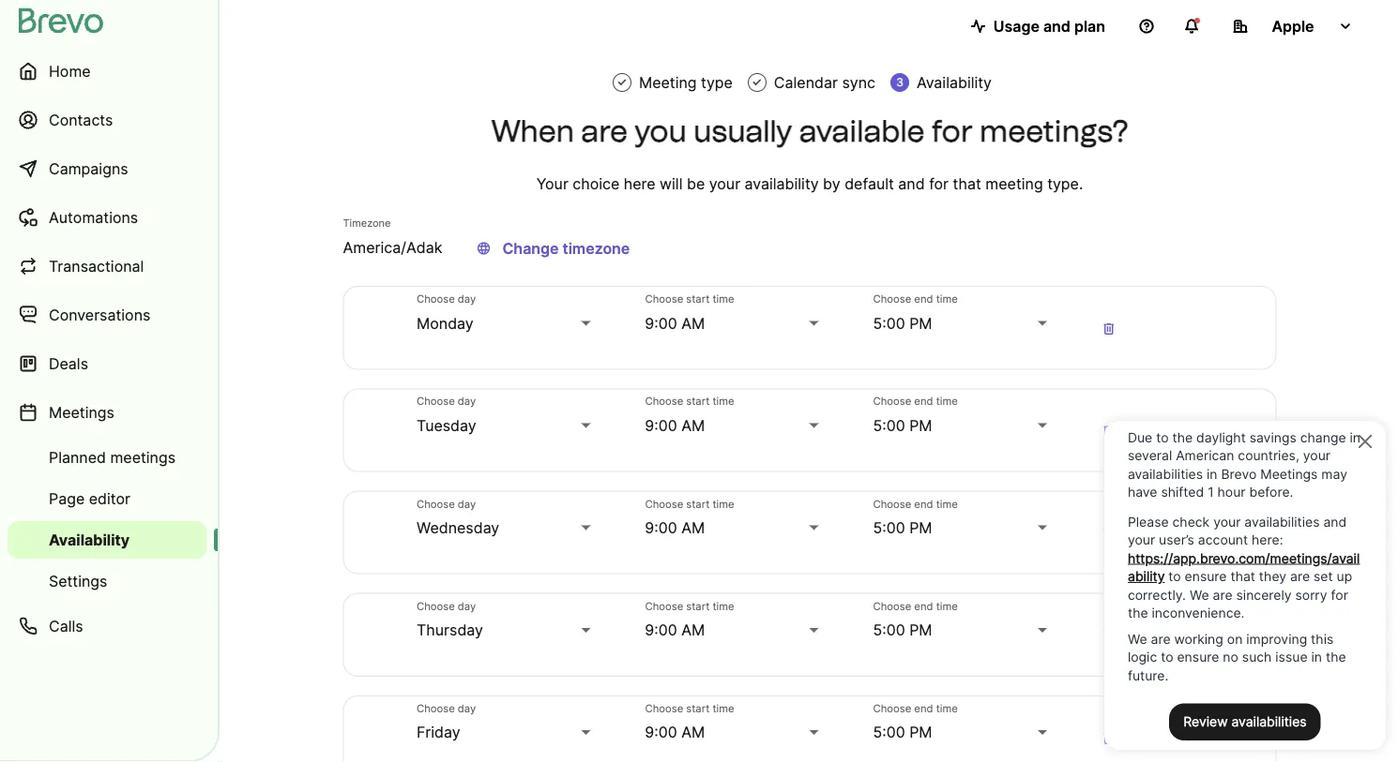 Task type: locate. For each thing, give the bounding box(es) containing it.
5 9:00 am from the top
[[645, 724, 705, 742]]

4 delete button from the top
[[1090, 617, 1128, 654]]

5:00 pm field for wednesday
[[873, 517, 1051, 540]]

4 9:00 from the top
[[645, 622, 677, 640]]

2 am from the top
[[681, 417, 705, 435]]

2 9:00 am field from the top
[[645, 415, 823, 437]]

4 remove range image from the top
[[1098, 728, 1120, 750]]

5:00 pm field for monday
[[873, 312, 1051, 335]]

check left meeting
[[617, 76, 628, 89]]

1 vertical spatial and
[[898, 175, 925, 193]]

3 9:00 from the top
[[645, 519, 677, 537]]

deals
[[49, 355, 88, 373]]

2 delete button from the top
[[1090, 412, 1128, 449]]

Friday field
[[417, 722, 594, 745]]

2 pm from the top
[[909, 417, 932, 435]]

1 horizontal spatial availability
[[917, 73, 992, 91]]

meeting
[[639, 73, 697, 91]]

1 horizontal spatial check
[[752, 76, 763, 89]]

planned
[[49, 449, 106, 467]]

you
[[635, 113, 687, 149]]

remove range image for wednesday
[[1098, 523, 1120, 545]]

4 pm from the top
[[909, 622, 932, 640]]

check for meeting
[[617, 76, 628, 89]]

4 9:00 am from the top
[[645, 622, 705, 640]]

here
[[624, 175, 656, 193]]

timezone
[[563, 239, 630, 258]]

5:00 pm for wednesday
[[873, 519, 932, 537]]

conversations
[[49, 306, 150, 324]]

choice
[[573, 175, 620, 193]]

meeting type
[[639, 73, 733, 91]]

am for friday
[[681, 724, 705, 742]]

delete button for tuesday
[[1090, 412, 1128, 449]]

4 9:00 am field from the top
[[645, 620, 823, 642]]

1 check from the left
[[617, 76, 628, 89]]

editor
[[89, 490, 130, 508]]

no color image
[[617, 76, 628, 89]]

check
[[617, 76, 628, 89], [752, 76, 763, 89]]

am
[[681, 314, 705, 333], [681, 417, 705, 435], [681, 519, 705, 537], [681, 622, 705, 640], [681, 724, 705, 742]]

delete for thursday
[[1101, 628, 1117, 646]]

4 5:00 from the top
[[873, 622, 905, 640]]

9:00 for monday
[[645, 314, 677, 333]]

5 9:00 am field from the top
[[645, 722, 823, 745]]

5:00 for tuesday
[[873, 417, 905, 435]]

5 pm from the top
[[909, 724, 932, 742]]

pm for tuesday
[[909, 417, 932, 435]]

for left that
[[929, 175, 949, 193]]

9:00 for tuesday
[[645, 417, 677, 435]]

5:00 for friday
[[873, 724, 905, 742]]

1 delete from the top
[[1101, 320, 1117, 338]]

9:00 am
[[645, 314, 705, 333], [645, 417, 705, 435], [645, 519, 705, 537], [645, 622, 705, 640], [645, 724, 705, 742]]

apple button
[[1218, 8, 1368, 45]]

timezone
[[343, 217, 391, 229]]

remove range image
[[1098, 318, 1120, 341], [1098, 420, 1120, 443], [1098, 523, 1120, 545], [1098, 728, 1120, 750]]

0 vertical spatial availability
[[917, 73, 992, 91]]

5:00 pm
[[873, 314, 932, 333], [873, 417, 932, 435], [873, 519, 932, 537], [873, 622, 932, 640], [873, 724, 932, 742]]

delete button for friday
[[1090, 719, 1128, 757]]

am for thursday
[[681, 622, 705, 640]]

page editor link
[[8, 480, 206, 518]]

9:00 for thursday
[[645, 622, 677, 640]]

1 am from the top
[[681, 314, 705, 333]]

when
[[491, 113, 574, 149]]

3 9:00 am from the top
[[645, 519, 705, 537]]

availability down page editor
[[49, 531, 130, 549]]

meetings?
[[980, 113, 1129, 149]]

wednesday
[[417, 519, 499, 537]]

1 9:00 am field from the top
[[645, 312, 823, 335]]

Wednesday field
[[417, 517, 594, 540]]

type
[[701, 73, 733, 91]]

3 5:00 pm from the top
[[873, 519, 932, 537]]

pm
[[909, 314, 932, 333], [909, 417, 932, 435], [909, 519, 932, 537], [909, 622, 932, 640], [909, 724, 932, 742]]

9:00 am for wednesday
[[645, 519, 705, 537]]

4 5:00 pm from the top
[[873, 622, 932, 640]]

conversations link
[[8, 293, 206, 338]]

9:00
[[645, 314, 677, 333], [645, 417, 677, 435], [645, 519, 677, 537], [645, 622, 677, 640], [645, 724, 677, 742]]

1 delete button from the top
[[1090, 309, 1128, 347]]

5 delete button from the top
[[1090, 719, 1128, 757]]

available
[[799, 113, 925, 149]]

1 5:00 pm from the top
[[873, 314, 932, 333]]

4 am from the top
[[681, 622, 705, 640]]

5 5:00 pm from the top
[[873, 724, 932, 742]]

2 remove range image from the top
[[1098, 420, 1120, 443]]

availability
[[745, 175, 819, 193]]

2 5:00 pm from the top
[[873, 417, 932, 435]]

1 5:00 pm field from the top
[[873, 312, 1051, 335]]

0 horizontal spatial check
[[617, 76, 628, 89]]

3 delete button from the top
[[1090, 514, 1128, 552]]

2 5:00 pm field from the top
[[873, 415, 1051, 437]]

3 am from the top
[[681, 519, 705, 537]]

5 5:00 from the top
[[873, 724, 905, 742]]

and left plan
[[1043, 17, 1071, 35]]

for up that
[[932, 113, 973, 149]]

3 remove range image from the top
[[1098, 523, 1120, 545]]

3 9:00 am field from the top
[[645, 517, 823, 540]]

and inside usage and plan 'button'
[[1043, 17, 1071, 35]]

9:00 AM field
[[645, 312, 823, 335], [645, 415, 823, 437], [645, 517, 823, 540], [645, 620, 823, 642], [645, 722, 823, 745]]

delete button for thursday
[[1090, 617, 1128, 654]]

usage
[[993, 17, 1040, 35]]

4 5:00 pm field from the top
[[873, 620, 1051, 642]]

3 delete from the top
[[1101, 525, 1117, 543]]

1 vertical spatial for
[[929, 175, 949, 193]]

page
[[49, 490, 85, 508]]

availability right 3
[[917, 73, 992, 91]]

page editor
[[49, 490, 130, 508]]

your
[[709, 175, 741, 193]]

type.
[[1047, 175, 1083, 193]]

transactional link
[[8, 244, 206, 289]]

1 remove range image from the top
[[1098, 318, 1120, 341]]

calendar
[[774, 73, 838, 91]]

calls link
[[8, 604, 206, 649]]

2 5:00 from the top
[[873, 417, 905, 435]]

for
[[932, 113, 973, 149], [929, 175, 949, 193]]

and right default
[[898, 175, 925, 193]]

change
[[502, 239, 559, 258]]

5:00 for thursday
[[873, 622, 905, 640]]

5 5:00 pm field from the top
[[873, 722, 1051, 745]]

delete button for monday
[[1090, 309, 1128, 347]]

9:00 am for friday
[[645, 724, 705, 742]]

1 pm from the top
[[909, 314, 932, 333]]

0 vertical spatial and
[[1043, 17, 1071, 35]]

5:00 pm for monday
[[873, 314, 932, 333]]

availability
[[917, 73, 992, 91], [49, 531, 130, 549]]

delete
[[1101, 320, 1117, 338], [1101, 423, 1117, 441], [1101, 525, 1117, 543], [1101, 628, 1117, 646], [1101, 730, 1117, 748]]

5:00 pm for friday
[[873, 724, 932, 742]]

5:00
[[873, 314, 905, 333], [873, 417, 905, 435], [873, 519, 905, 537], [873, 622, 905, 640], [873, 724, 905, 742]]

3 5:00 pm field from the top
[[873, 517, 1051, 540]]

9:00 am field for wednesday
[[645, 517, 823, 540]]

2 check from the left
[[752, 76, 763, 89]]

contacts
[[49, 111, 113, 129]]

3 5:00 from the top
[[873, 519, 905, 537]]

9:00 for wednesday
[[645, 519, 677, 537]]

1 vertical spatial availability
[[49, 531, 130, 549]]

default
[[845, 175, 894, 193]]

delete button
[[1090, 309, 1128, 347], [1090, 412, 1128, 449], [1090, 514, 1128, 552], [1090, 617, 1128, 654], [1090, 719, 1128, 757]]

and
[[1043, 17, 1071, 35], [898, 175, 925, 193]]

pm for thursday
[[909, 622, 932, 640]]

1 9:00 am from the top
[[645, 314, 705, 333]]

2 9:00 from the top
[[645, 417, 677, 435]]

delete inside remove range image
[[1101, 628, 1117, 646]]

1 horizontal spatial and
[[1043, 17, 1071, 35]]

2 9:00 am from the top
[[645, 417, 705, 435]]

2 delete from the top
[[1101, 423, 1117, 441]]

5:00 PM field
[[873, 312, 1051, 335], [873, 415, 1051, 437], [873, 517, 1051, 540], [873, 620, 1051, 642], [873, 722, 1051, 745]]

check right type
[[752, 76, 763, 89]]

language
[[476, 240, 491, 258]]

monday
[[417, 314, 474, 333]]

3 pm from the top
[[909, 519, 932, 537]]

1 5:00 from the top
[[873, 314, 905, 333]]

1 9:00 from the top
[[645, 314, 677, 333]]

5 am from the top
[[681, 724, 705, 742]]

5 delete from the top
[[1101, 730, 1117, 748]]

Thursday field
[[417, 620, 594, 642]]

5 9:00 from the top
[[645, 724, 677, 742]]

by
[[823, 175, 840, 193]]

usually
[[693, 113, 792, 149]]

4 delete from the top
[[1101, 628, 1117, 646]]



Task type: describe. For each thing, give the bounding box(es) containing it.
your
[[536, 175, 569, 193]]

automations
[[49, 208, 138, 227]]

Tuesday field
[[417, 415, 594, 437]]

pm for monday
[[909, 314, 932, 333]]

delete for friday
[[1101, 730, 1117, 748]]

home link
[[8, 49, 206, 94]]

calls
[[49, 617, 83, 636]]

9:00 am field for monday
[[645, 312, 823, 335]]

5:00 pm field for friday
[[873, 722, 1051, 745]]

remove range image for monday
[[1098, 318, 1120, 341]]

deals link
[[8, 342, 206, 387]]

remove range image
[[1098, 625, 1120, 648]]

9:00 am field for tuesday
[[645, 415, 823, 437]]

meeting
[[986, 175, 1043, 193]]

9:00 am for thursday
[[645, 622, 705, 640]]

change timezone
[[502, 239, 630, 258]]

pm for friday
[[909, 724, 932, 742]]

america/adak
[[343, 239, 442, 257]]

9:00 am field for friday
[[645, 722, 823, 745]]

am for monday
[[681, 314, 705, 333]]

0 horizontal spatial and
[[898, 175, 925, 193]]

your choice here will be your availability by default and for that meeting type.
[[536, 175, 1083, 193]]

are
[[581, 113, 628, 149]]

9:00 am field for thursday
[[645, 620, 823, 642]]

check for calendar
[[752, 76, 763, 89]]

am for tuesday
[[681, 417, 705, 435]]

5:00 pm field for thursday
[[873, 620, 1051, 642]]

meetings
[[110, 449, 176, 467]]

no color image
[[752, 76, 763, 89]]

automations link
[[8, 195, 206, 240]]

campaigns
[[49, 160, 128, 178]]

5:00 pm for tuesday
[[873, 417, 932, 435]]

transactional
[[49, 257, 144, 275]]

apple
[[1272, 17, 1314, 35]]

remove range image for friday
[[1098, 728, 1120, 750]]

plan
[[1074, 17, 1105, 35]]

sync
[[842, 73, 876, 91]]

delete for tuesday
[[1101, 423, 1117, 441]]

calendar sync
[[774, 73, 876, 91]]

contacts link
[[8, 98, 206, 143]]

planned meetings
[[49, 449, 176, 467]]

meetings
[[49, 404, 114, 422]]

usage and plan button
[[956, 8, 1120, 45]]

friday
[[417, 724, 460, 742]]

remove range image for tuesday
[[1098, 420, 1120, 443]]

left image
[[472, 238, 495, 260]]

meetings link
[[8, 390, 206, 435]]

9:00 am for monday
[[645, 314, 705, 333]]

home
[[49, 62, 91, 80]]

settings
[[49, 572, 107, 591]]

3
[[896, 76, 903, 89]]

tuesday
[[417, 417, 476, 435]]

5:00 pm field for tuesday
[[873, 415, 1051, 437]]

pm for wednesday
[[909, 519, 932, 537]]

delete button for wednesday
[[1090, 514, 1128, 552]]

be
[[687, 175, 705, 193]]

thursday
[[417, 622, 483, 640]]

will
[[660, 175, 683, 193]]

settings link
[[8, 563, 206, 601]]

campaigns link
[[8, 146, 206, 191]]

availability link
[[8, 522, 206, 559]]

delete for monday
[[1101, 320, 1117, 338]]

usage and plan
[[993, 17, 1105, 35]]

9:00 for friday
[[645, 724, 677, 742]]

am for wednesday
[[681, 519, 705, 537]]

5:00 pm for thursday
[[873, 622, 932, 640]]

delete for wednesday
[[1101, 525, 1117, 543]]

0 vertical spatial for
[[932, 113, 973, 149]]

Monday field
[[417, 312, 594, 335]]

0 horizontal spatial availability
[[49, 531, 130, 549]]

5:00 for wednesday
[[873, 519, 905, 537]]

planned meetings link
[[8, 439, 206, 477]]

9:00 am for tuesday
[[645, 417, 705, 435]]

when are you usually available for meetings?
[[491, 113, 1129, 149]]

that
[[953, 175, 981, 193]]

5:00 for monday
[[873, 314, 905, 333]]



Task type: vqa. For each thing, say whether or not it's contained in the screenshot.
Add a filter Button
no



